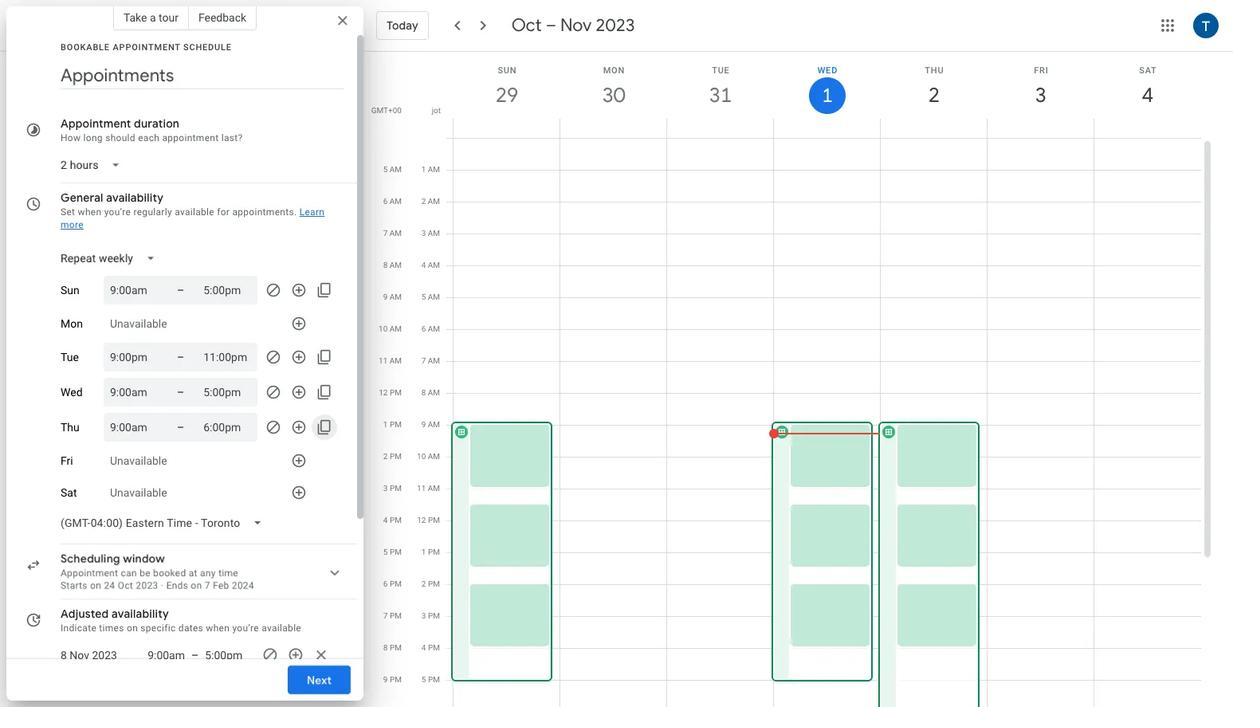 Task type: locate. For each thing, give the bounding box(es) containing it.
thu up "thursday, 2 november" element
[[925, 65, 944, 76]]

0 vertical spatial 11
[[379, 356, 388, 365]]

1 horizontal spatial tue
[[712, 65, 730, 76]]

– down dates
[[191, 649, 199, 662]]

general availability
[[61, 191, 164, 205]]

3
[[1034, 82, 1046, 108], [421, 229, 426, 238], [383, 484, 388, 493], [422, 612, 426, 620]]

–
[[546, 14, 556, 37], [177, 284, 184, 297], [177, 351, 184, 364], [177, 386, 184, 399], [177, 421, 184, 434], [191, 649, 199, 662]]

mon inside "mon 30"
[[603, 65, 625, 76]]

fri for fri
[[61, 454, 73, 467]]

row
[[446, 138, 1201, 707]]

1 horizontal spatial you're
[[232, 623, 259, 634]]

2023 inside scheduling window appointment can be booked at any time starts on 24 oct 2023 · ends on 7 feb 2024
[[136, 580, 158, 592]]

0 vertical spatial thu
[[925, 65, 944, 76]]

on down at
[[191, 580, 202, 592]]

None field
[[54, 151, 134, 179], [54, 244, 168, 273], [54, 509, 275, 537], [54, 151, 134, 179], [54, 244, 168, 273], [54, 509, 275, 537]]

sunday, 29 october element
[[489, 77, 525, 114]]

End time on Sundays text field
[[203, 281, 251, 300]]

appointment
[[61, 116, 131, 131], [61, 568, 118, 579]]

5 cell from the left
[[879, 138, 988, 707]]

unavailable for fri
[[110, 454, 167, 467]]

7 inside scheduling window appointment can be booked at any time starts on 24 oct 2023 · ends on 7 feb 2024
[[205, 580, 210, 592]]

1 vertical spatial 8 am
[[421, 388, 440, 397]]

tue inside tue 31
[[712, 65, 730, 76]]

0 vertical spatial mon
[[603, 65, 625, 76]]

mon
[[603, 65, 625, 76], [61, 317, 83, 330]]

3 unavailable from the top
[[110, 486, 167, 499]]

0 vertical spatial 10
[[379, 324, 388, 333]]

1 column header
[[773, 52, 881, 138]]

8 am
[[383, 261, 402, 269], [421, 388, 440, 397]]

tuesday, 31 october element
[[702, 77, 739, 114]]

should
[[105, 132, 135, 144]]

on right times
[[127, 623, 138, 634]]

available left for
[[175, 206, 214, 218]]

6 am left 2 am
[[383, 197, 402, 206]]

1 horizontal spatial 7 am
[[421, 356, 440, 365]]

wed for wed 1
[[818, 65, 838, 76]]

thursday, 2 november element
[[916, 77, 953, 114]]

5 am down 4 am
[[421, 293, 440, 301]]

today
[[387, 18, 418, 33]]

you're up end time text box at the bottom left
[[232, 623, 259, 634]]

set when you're regularly available for appointments.
[[61, 206, 297, 218]]

2023 down 'be'
[[136, 580, 158, 592]]

1 appointment from the top
[[61, 116, 131, 131]]

2023 right nov
[[596, 14, 635, 37]]

0 horizontal spatial you're
[[104, 206, 131, 218]]

0 vertical spatial 8 am
[[383, 261, 402, 269]]

on left the '24'
[[90, 580, 101, 592]]

30 column header
[[560, 52, 667, 138]]

0 vertical spatial 3 pm
[[383, 484, 402, 493]]

scheduling
[[61, 552, 120, 566]]

6 left 2 am
[[383, 197, 388, 206]]

on
[[90, 580, 101, 592], [191, 580, 202, 592], [127, 623, 138, 634]]

0 horizontal spatial 1 pm
[[383, 420, 402, 429]]

4 pm up 6 pm
[[383, 516, 402, 525]]

1 horizontal spatial available
[[262, 623, 301, 634]]

1 vertical spatial mon
[[61, 317, 83, 330]]

– left end time on sundays text box
[[177, 284, 184, 297]]

1 horizontal spatial oct
[[512, 14, 542, 37]]

wed up wednesday, 1 november, today element
[[818, 65, 838, 76]]

6 up 7 pm
[[383, 580, 388, 588]]

11
[[379, 356, 388, 365], [417, 484, 426, 493]]

sun left start time on sundays text field
[[61, 284, 80, 297]]

2 appointment from the top
[[61, 568, 118, 579]]

0 vertical spatial fri
[[1034, 65, 1049, 76]]

1 horizontal spatial 11
[[417, 484, 426, 493]]

0 vertical spatial appointment
[[61, 116, 131, 131]]

9 am
[[383, 293, 402, 301], [421, 420, 440, 429]]

5 left 1 am
[[383, 165, 388, 174]]

regularly
[[134, 206, 172, 218]]

thu for thu 2
[[925, 65, 944, 76]]

times
[[99, 623, 124, 634]]

2 pm
[[383, 452, 402, 461], [422, 580, 440, 588]]

sun inside sun 29
[[498, 65, 517, 76]]

learn
[[300, 206, 325, 218]]

3 pm
[[383, 484, 402, 493], [422, 612, 440, 620]]

1 horizontal spatial 5 pm
[[422, 675, 440, 684]]

2 vertical spatial 8
[[383, 643, 388, 652]]

when down general
[[78, 206, 102, 218]]

adjusted availability indicate times on specific dates when you're available
[[61, 607, 301, 634]]

0 horizontal spatial 9 am
[[383, 293, 402, 301]]

11 am
[[379, 356, 402, 365], [417, 484, 440, 493]]

tue
[[712, 65, 730, 76], [61, 351, 79, 364]]

4 pm right 8 pm
[[422, 643, 440, 652]]

oct down can
[[118, 580, 133, 592]]

1 horizontal spatial 2023
[[596, 14, 635, 37]]

fri 3
[[1034, 65, 1049, 108]]

wed inside 1 column header
[[818, 65, 838, 76]]

5 pm right 9 pm at the left bottom of the page
[[422, 675, 440, 684]]

sat inside "4" column header
[[1139, 65, 1157, 76]]

1 vertical spatial tue
[[61, 351, 79, 364]]

1 horizontal spatial thu
[[925, 65, 944, 76]]

each
[[138, 132, 160, 144]]

how
[[61, 132, 81, 144]]

tue 31
[[708, 65, 731, 108]]

5 up 6 pm
[[383, 548, 388, 556]]

sat up scheduling
[[61, 486, 77, 499]]

0 vertical spatial availability
[[106, 191, 164, 205]]

0 vertical spatial 12
[[379, 388, 388, 397]]

take
[[123, 11, 147, 24]]

1 horizontal spatial 4 pm
[[422, 643, 440, 652]]

6 down 4 am
[[421, 324, 426, 333]]

0 vertical spatial oct
[[512, 14, 542, 37]]

0 horizontal spatial 8 am
[[383, 261, 402, 269]]

1 vertical spatial 11 am
[[417, 484, 440, 493]]

availability inside adjusted availability indicate times on specific dates when you're available
[[112, 607, 169, 621]]

more
[[61, 219, 84, 230]]

– right start time on tuesdays text box on the left of page
[[177, 351, 184, 364]]

0 horizontal spatial 2023
[[136, 580, 158, 592]]

3 cell from the left
[[667, 138, 774, 707]]

when right dates
[[206, 623, 230, 634]]

Date text field
[[61, 646, 117, 665]]

you're
[[104, 206, 131, 218], [232, 623, 259, 634]]

when
[[78, 206, 102, 218], [206, 623, 230, 634]]

fri for fri 3
[[1034, 65, 1049, 76]]

0 vertical spatial 6 am
[[383, 197, 402, 206]]

fri
[[1034, 65, 1049, 76], [61, 454, 73, 467]]

Start time on Wednesdays text field
[[110, 383, 158, 402]]

sat up saturday, 4 november element at right top
[[1139, 65, 1157, 76]]

31
[[708, 82, 731, 108]]

2023
[[596, 14, 635, 37], [136, 580, 158, 592]]

12
[[379, 388, 388, 397], [417, 516, 426, 525]]

tue left start time on tuesdays text box on the left of page
[[61, 351, 79, 364]]

– for tue
[[177, 351, 184, 364]]

sun
[[498, 65, 517, 76], [61, 284, 80, 297]]

1 vertical spatial 12
[[417, 516, 426, 525]]

10
[[379, 324, 388, 333], [417, 452, 426, 461]]

1 vertical spatial wed
[[61, 386, 83, 399]]

2
[[928, 82, 939, 108], [421, 197, 426, 206], [383, 452, 388, 461], [422, 580, 426, 588]]

monday, 30 october element
[[596, 77, 632, 114]]

1 vertical spatial unavailable
[[110, 454, 167, 467]]

5 am
[[383, 165, 402, 174], [421, 293, 440, 301]]

1 horizontal spatial 6 am
[[421, 324, 440, 333]]

1 horizontal spatial 10
[[417, 452, 426, 461]]

Start time on Thursdays text field
[[110, 418, 158, 437]]

0 horizontal spatial tue
[[61, 351, 79, 364]]

1 pm
[[383, 420, 402, 429], [422, 548, 440, 556]]

1 vertical spatial sat
[[61, 486, 77, 499]]

fri inside '3' column header
[[1034, 65, 1049, 76]]

1 horizontal spatial 1 pm
[[422, 548, 440, 556]]

oct
[[512, 14, 542, 37], [118, 580, 133, 592]]

0 vertical spatial you're
[[104, 206, 131, 218]]

1 horizontal spatial 9 am
[[421, 420, 440, 429]]

5 right 9 pm at the left bottom of the page
[[422, 675, 426, 684]]

0 horizontal spatial 6 am
[[383, 197, 402, 206]]

0 horizontal spatial on
[[90, 580, 101, 592]]

1 vertical spatial availability
[[112, 607, 169, 621]]

0 vertical spatial 2 pm
[[383, 452, 402, 461]]

duration
[[134, 116, 179, 131]]

0 vertical spatial 5 pm
[[383, 548, 402, 556]]

0 horizontal spatial sun
[[61, 284, 80, 297]]

unavailable
[[110, 317, 167, 330], [110, 454, 167, 467], [110, 486, 167, 499]]

0 horizontal spatial 10 am
[[379, 324, 402, 333]]

grid
[[370, 52, 1214, 707]]

1
[[821, 83, 832, 108], [421, 165, 426, 174], [383, 420, 388, 429], [422, 548, 426, 556]]

you're down general availability
[[104, 206, 131, 218]]

1 horizontal spatial 12
[[417, 516, 426, 525]]

0 horizontal spatial 3 pm
[[383, 484, 402, 493]]

8 pm
[[383, 643, 402, 652]]

thu for thu
[[61, 421, 80, 434]]

availability
[[106, 191, 164, 205], [112, 607, 169, 621]]

ends
[[166, 580, 188, 592]]

0 horizontal spatial sat
[[61, 486, 77, 499]]

1 vertical spatial 10
[[417, 452, 426, 461]]

1 vertical spatial you're
[[232, 623, 259, 634]]

saturday, 4 november element
[[1130, 77, 1166, 114]]

when inside adjusted availability indicate times on specific dates when you're available
[[206, 623, 230, 634]]

1 horizontal spatial 11 am
[[417, 484, 440, 493]]

sat 4
[[1139, 65, 1157, 108]]

12 pm
[[379, 388, 402, 397], [417, 516, 440, 525]]

0 vertical spatial tue
[[712, 65, 730, 76]]

– left end time on wednesdays text field
[[177, 386, 184, 399]]

sat for sat 4
[[1139, 65, 1157, 76]]

1 vertical spatial sun
[[61, 284, 80, 297]]

availability up specific
[[112, 607, 169, 621]]

0 vertical spatial 7 am
[[383, 229, 402, 238]]

1 vertical spatial fri
[[61, 454, 73, 467]]

1 horizontal spatial wed
[[818, 65, 838, 76]]

8
[[383, 261, 388, 269], [421, 388, 426, 397], [383, 643, 388, 652]]

7
[[383, 229, 388, 238], [421, 356, 426, 365], [205, 580, 210, 592], [383, 612, 388, 620]]

1 horizontal spatial 5 am
[[421, 293, 440, 301]]

0 vertical spatial 5 am
[[383, 165, 402, 174]]

4
[[1141, 82, 1153, 108], [421, 261, 426, 269], [383, 516, 388, 525], [422, 643, 426, 652]]

1 vertical spatial thu
[[61, 421, 80, 434]]

0 horizontal spatial when
[[78, 206, 102, 218]]

3 column header
[[987, 52, 1095, 138]]

29 column header
[[453, 52, 560, 138]]

availability up regularly
[[106, 191, 164, 205]]

5 am left 1 am
[[383, 165, 402, 174]]

0 vertical spatial 6
[[383, 197, 388, 206]]

1 unavailable from the top
[[110, 317, 167, 330]]

1 vertical spatial 9
[[421, 420, 426, 429]]

long
[[83, 132, 103, 144]]

30
[[601, 82, 624, 108]]

learn more
[[61, 206, 325, 230]]

4 pm
[[383, 516, 402, 525], [422, 643, 440, 652]]

bookable appointment schedule
[[61, 42, 232, 53]]

0 horizontal spatial 10
[[379, 324, 388, 333]]

bookable
[[61, 42, 110, 53]]

1 vertical spatial when
[[206, 623, 230, 634]]

1 horizontal spatial fri
[[1034, 65, 1049, 76]]

thu left start time on thursdays 'text field'
[[61, 421, 80, 434]]

pm
[[390, 388, 402, 397], [390, 420, 402, 429], [390, 452, 402, 461], [390, 484, 402, 493], [390, 516, 402, 525], [428, 516, 440, 525], [390, 548, 402, 556], [428, 548, 440, 556], [390, 580, 402, 588], [428, 580, 440, 588], [390, 612, 402, 620], [428, 612, 440, 620], [390, 643, 402, 652], [428, 643, 440, 652], [390, 675, 402, 684], [428, 675, 440, 684]]

appointment up long
[[61, 116, 131, 131]]

thu inside 2 column header
[[925, 65, 944, 76]]

am
[[390, 165, 402, 174], [428, 165, 440, 174], [390, 197, 402, 206], [428, 197, 440, 206], [390, 229, 402, 238], [428, 229, 440, 238], [390, 261, 402, 269], [428, 261, 440, 269], [390, 293, 402, 301], [428, 293, 440, 301], [390, 324, 402, 333], [428, 324, 440, 333], [390, 356, 402, 365], [428, 356, 440, 365], [428, 388, 440, 397], [428, 420, 440, 429], [428, 452, 440, 461], [428, 484, 440, 493]]

2024
[[232, 580, 254, 592]]

0 horizontal spatial 7 am
[[383, 229, 402, 238]]

0 horizontal spatial thu
[[61, 421, 80, 434]]

5 pm up 6 pm
[[383, 548, 402, 556]]

1 horizontal spatial 10 am
[[417, 452, 440, 461]]

1 horizontal spatial sat
[[1139, 65, 1157, 76]]

learn more link
[[61, 206, 325, 230]]

cell
[[451, 138, 560, 707], [560, 138, 667, 707], [667, 138, 774, 707], [769, 138, 881, 707], [879, 138, 988, 707], [988, 138, 1095, 707], [1095, 138, 1201, 707]]

2 unavailable from the top
[[110, 454, 167, 467]]

appointment down scheduling
[[61, 568, 118, 579]]

1 horizontal spatial sun
[[498, 65, 517, 76]]

6 am down 4 am
[[421, 324, 440, 333]]

1 vertical spatial 2 pm
[[422, 580, 440, 588]]

1 am
[[421, 165, 440, 174]]

9
[[383, 293, 388, 301], [421, 420, 426, 429], [383, 675, 388, 684]]

sat
[[1139, 65, 1157, 76], [61, 486, 77, 499]]

5 pm
[[383, 548, 402, 556], [422, 675, 440, 684]]

0 vertical spatial 11 am
[[379, 356, 402, 365]]

sun up 29
[[498, 65, 517, 76]]

thu
[[925, 65, 944, 76], [61, 421, 80, 434]]

0 horizontal spatial fri
[[61, 454, 73, 467]]

6
[[383, 197, 388, 206], [421, 324, 426, 333], [383, 580, 388, 588]]

– left nov
[[546, 14, 556, 37]]

– left end time on thursdays text box
[[177, 421, 184, 434]]

available up next button
[[262, 623, 301, 634]]

0 horizontal spatial oct
[[118, 580, 133, 592]]

oct left nov
[[512, 14, 542, 37]]

1 horizontal spatial when
[[206, 623, 230, 634]]

5 down 4 am
[[421, 293, 426, 301]]

4 inside the sat 4
[[1141, 82, 1153, 108]]

1 vertical spatial 5 am
[[421, 293, 440, 301]]

7 am
[[383, 229, 402, 238], [421, 356, 440, 365]]

wed left "start time on wednesdays" text field
[[61, 386, 83, 399]]

tue up 31
[[712, 65, 730, 76]]

0 vertical spatial 8
[[383, 261, 388, 269]]

1 vertical spatial 11
[[417, 484, 426, 493]]

0 horizontal spatial 5 am
[[383, 165, 402, 174]]

0 vertical spatial available
[[175, 206, 214, 218]]

indicate
[[61, 623, 97, 634]]

1 horizontal spatial 8 am
[[421, 388, 440, 397]]



Task type: vqa. For each thing, say whether or not it's contained in the screenshot.


Task type: describe. For each thing, give the bounding box(es) containing it.
specific
[[141, 623, 176, 634]]

on inside adjusted availability indicate times on specific dates when you're available
[[127, 623, 138, 634]]

0 vertical spatial when
[[78, 206, 102, 218]]

1 vertical spatial 1 pm
[[422, 548, 440, 556]]

sun 29
[[495, 65, 517, 108]]

thu 2
[[925, 65, 944, 108]]

sun for sun
[[61, 284, 80, 297]]

for
[[217, 206, 230, 218]]

1 horizontal spatial 2 pm
[[422, 580, 440, 588]]

be
[[140, 568, 151, 579]]

a
[[150, 11, 156, 24]]

wednesday, 1 november, today element
[[809, 77, 846, 114]]

9 pm
[[383, 675, 402, 684]]

·
[[161, 580, 164, 592]]

Add title text field
[[61, 64, 344, 88]]

4 cell from the left
[[769, 138, 881, 707]]

2 horizontal spatial on
[[191, 580, 202, 592]]

0 vertical spatial 9
[[383, 293, 388, 301]]

1 vertical spatial 12 pm
[[417, 516, 440, 525]]

6 cell from the left
[[988, 138, 1095, 707]]

next
[[307, 673, 332, 687]]

0 horizontal spatial 2 pm
[[383, 452, 402, 461]]

1 vertical spatial 7 am
[[421, 356, 440, 365]]

scheduling window appointment can be booked at any time starts on 24 oct 2023 · ends on 7 feb 2024
[[61, 552, 254, 592]]

set
[[61, 206, 75, 218]]

Start time text field
[[140, 646, 185, 665]]

0 vertical spatial 10 am
[[379, 324, 402, 333]]

tour
[[159, 11, 179, 24]]

1 vertical spatial 4 pm
[[422, 643, 440, 652]]

3 am
[[421, 229, 440, 238]]

nov
[[560, 14, 592, 37]]

End time on Thursdays text field
[[203, 418, 251, 437]]

appointment inside appointment duration how long should each appointment last?
[[61, 116, 131, 131]]

2 vertical spatial 9
[[383, 675, 388, 684]]

mon for mon 30
[[603, 65, 625, 76]]

jot
[[432, 106, 441, 115]]

starts
[[61, 580, 88, 592]]

0 vertical spatial 9 am
[[383, 293, 402, 301]]

feedback
[[198, 11, 246, 24]]

2 column header
[[880, 52, 988, 138]]

1 vertical spatial 6
[[421, 324, 426, 333]]

End time on Wednesdays text field
[[203, 383, 251, 402]]

0 vertical spatial 4 pm
[[383, 516, 402, 525]]

7 cell from the left
[[1095, 138, 1201, 707]]

appointment
[[162, 132, 219, 144]]

Start time on Sundays text field
[[110, 281, 158, 300]]

2 vertical spatial 6
[[383, 580, 388, 588]]

appointments.
[[232, 206, 297, 218]]

– for sun
[[177, 284, 184, 297]]

– for thu
[[177, 421, 184, 434]]

general
[[61, 191, 103, 205]]

7 pm
[[383, 612, 402, 620]]

tue for tue
[[61, 351, 79, 364]]

sun for sun 29
[[498, 65, 517, 76]]

0 horizontal spatial 11
[[379, 356, 388, 365]]

29
[[495, 82, 517, 108]]

can
[[121, 568, 137, 579]]

friday, 3 november element
[[1023, 77, 1060, 114]]

1 cell from the left
[[451, 138, 560, 707]]

availability for adjusted
[[112, 607, 169, 621]]

4 column header
[[1094, 52, 1201, 138]]

3 inside fri 3
[[1034, 82, 1046, 108]]

adjusted
[[61, 607, 109, 621]]

sat for sat
[[61, 486, 77, 499]]

oct – nov 2023
[[512, 14, 635, 37]]

31 column header
[[667, 52, 774, 138]]

2 cell from the left
[[560, 138, 667, 707]]

time
[[218, 568, 238, 579]]

0 vertical spatial 12 pm
[[379, 388, 402, 397]]

next button
[[288, 661, 351, 699]]

6 pm
[[383, 580, 402, 588]]

grid containing 29
[[370, 52, 1214, 707]]

availability for general
[[106, 191, 164, 205]]

2 inside thu 2
[[928, 82, 939, 108]]

schedule
[[183, 42, 232, 53]]

Start time on Tuesdays text field
[[110, 348, 158, 367]]

1 vertical spatial 8
[[421, 388, 426, 397]]

oct inside scheduling window appointment can be booked at any time starts on 24 oct 2023 · ends on 7 feb 2024
[[118, 580, 133, 592]]

dates
[[178, 623, 203, 634]]

take a tour
[[123, 11, 179, 24]]

24
[[104, 580, 115, 592]]

appointment inside scheduling window appointment can be booked at any time starts on 24 oct 2023 · ends on 7 feb 2024
[[61, 568, 118, 579]]

0 vertical spatial 1 pm
[[383, 420, 402, 429]]

4 am
[[421, 261, 440, 269]]

you're inside adjusted availability indicate times on specific dates when you're available
[[232, 623, 259, 634]]

0 horizontal spatial available
[[175, 206, 214, 218]]

take a tour button
[[113, 5, 189, 30]]

unavailable for mon
[[110, 317, 167, 330]]

2 am
[[421, 197, 440, 206]]

– for wed
[[177, 386, 184, 399]]

mon 30
[[601, 65, 625, 108]]

feedback button
[[189, 5, 257, 30]]

available inside adjusted availability indicate times on specific dates when you're available
[[262, 623, 301, 634]]

unavailable for sat
[[110, 486, 167, 499]]

last?
[[221, 132, 243, 144]]

any
[[200, 568, 216, 579]]

gmt+00
[[371, 106, 402, 115]]

1 vertical spatial 10 am
[[417, 452, 440, 461]]

0 horizontal spatial 11 am
[[379, 356, 402, 365]]

booked
[[153, 568, 186, 579]]

wed for wed
[[61, 386, 83, 399]]

End time text field
[[205, 646, 250, 665]]

tue for tue 31
[[712, 65, 730, 76]]

today button
[[376, 6, 429, 45]]

1 inside wed 1
[[821, 83, 832, 108]]

appointment duration how long should each appointment last?
[[61, 116, 243, 144]]

feb
[[213, 580, 229, 592]]

window
[[123, 552, 165, 566]]

at
[[189, 568, 198, 579]]

1 vertical spatial 6 am
[[421, 324, 440, 333]]

mon for mon
[[61, 317, 83, 330]]

1 vertical spatial 3 pm
[[422, 612, 440, 620]]

0 horizontal spatial 5 pm
[[383, 548, 402, 556]]

0 vertical spatial 2023
[[596, 14, 635, 37]]

appointment
[[113, 42, 181, 53]]

wed 1
[[818, 65, 838, 108]]

End time on Tuesdays text field
[[203, 348, 251, 367]]



